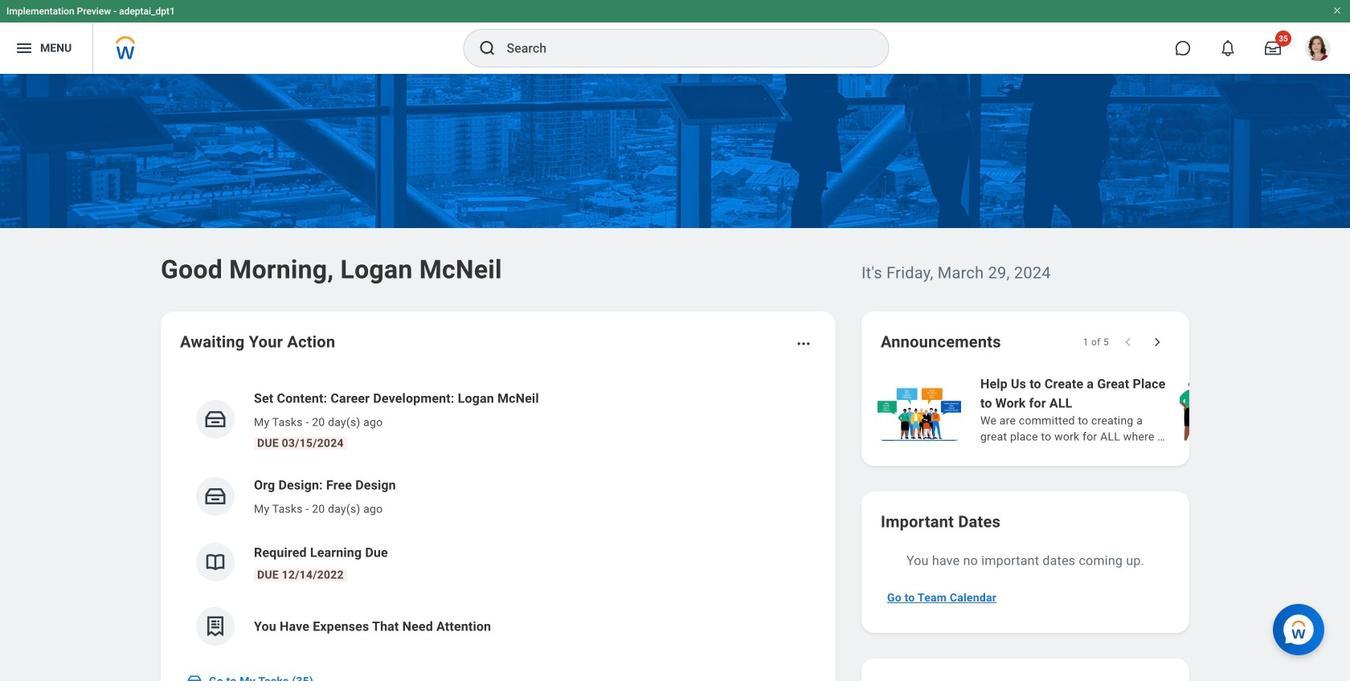 Task type: describe. For each thing, give the bounding box(es) containing it.
profile logan mcneil image
[[1306, 35, 1332, 64]]

dashboard expenses image
[[203, 615, 228, 639]]

related actions image
[[796, 336, 812, 352]]

2 vertical spatial inbox image
[[187, 674, 203, 682]]

1 vertical spatial inbox image
[[203, 485, 228, 509]]

1 horizontal spatial list
[[875, 373, 1351, 447]]

0 vertical spatial inbox image
[[203, 408, 228, 432]]

chevron left small image
[[1121, 335, 1137, 351]]

book open image
[[203, 551, 228, 575]]

inbox large image
[[1266, 40, 1282, 56]]



Task type: vqa. For each thing, say whether or not it's contained in the screenshot.
inbox image
yes



Task type: locate. For each thing, give the bounding box(es) containing it.
justify image
[[14, 39, 34, 58]]

notifications large image
[[1221, 40, 1237, 56]]

0 horizontal spatial list
[[180, 376, 817, 659]]

banner
[[0, 0, 1351, 74]]

status
[[1084, 336, 1110, 349]]

search image
[[478, 39, 497, 58]]

Search Workday  search field
[[507, 31, 856, 66]]

list
[[875, 373, 1351, 447], [180, 376, 817, 659]]

inbox image
[[203, 408, 228, 432], [203, 485, 228, 509], [187, 674, 203, 682]]

close environment banner image
[[1333, 6, 1343, 15]]

chevron right small image
[[1150, 335, 1166, 351]]

main content
[[0, 74, 1351, 682]]



